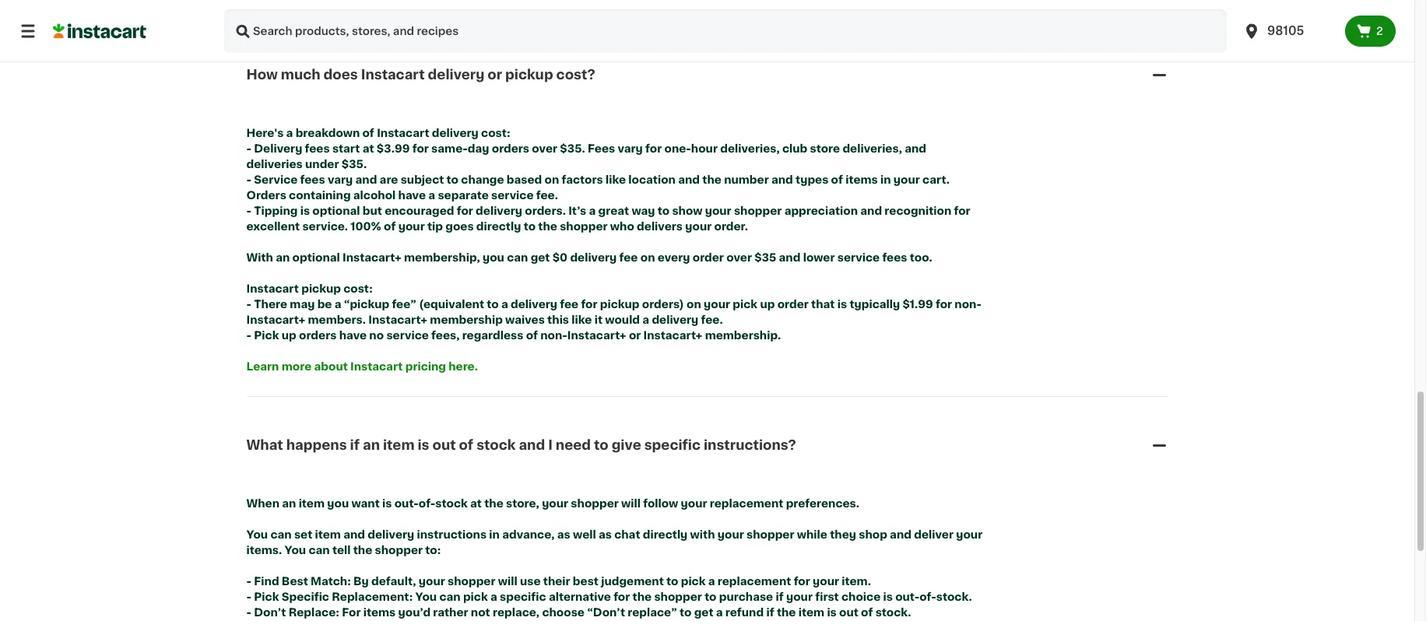 Task type: vqa. For each thing, say whether or not it's contained in the screenshot.
'$ 22 99'
no



Task type: describe. For each thing, give the bounding box(es) containing it.
0 vertical spatial replacement
[[710, 499, 784, 509]]

while
[[797, 530, 828, 541]]

your left "first"
[[787, 592, 813, 603]]

service
[[254, 174, 298, 185]]

fee inside instacart pickup cost: - there may be a "pickup fee" (equivalent to a delivery fee for pickup orders) on your pick up order that is typically $1.99 for non- instacart+ members. instacart+ membership waives this like it would a delivery fee. - pick up orders have no service fees, regardless of non-instacart+ or instacart+ membership.
[[560, 299, 579, 310]]

1 vertical spatial at
[[470, 499, 482, 509]]

does
[[324, 68, 358, 81]]

service inside here's a breakdown of instacart delivery cost: - delivery fees start at $3.99 for same-day orders over $35. fees vary for one-hour deliveries, club store deliveries, and deliveries under $35. - service fees vary and are subject to change based on factors like location and the number and types of items in your cart. orders containing alcohol have a separate service fee. - tipping is optional but encouraged for delivery orders. it's a great way to show your shopper appreciation and recognition for excellent service. 100% of your tip goes directly to the shopper who delivers your order.
[[492, 190, 534, 201]]

delivery inside you can set item and delivery instructions in advance, as well as chat directly with your shopper while they shop and deliver your items. you can tell the shopper to:
[[368, 530, 415, 541]]

0 vertical spatial of-
[[419, 499, 436, 509]]

1 horizontal spatial on
[[641, 252, 655, 263]]

under
[[305, 159, 339, 170]]

0 vertical spatial non-
[[955, 299, 982, 310]]

get inside - find best match: by default, your shopper will use their best judgement to pick a replacement for your item. - pick specific replacement: you can pick a specific alternative for the shopper to purchase if your first choice is out-of-stock. - don't replace: for items you'd rather not replace, choose "don't replace" to get a refund if the item is out of stock.
[[695, 608, 714, 618]]

2 deliveries, from the left
[[843, 143, 903, 154]]

is inside here's a breakdown of instacart delivery cost: - delivery fees start at $3.99 for same-day orders over $35. fees vary for one-hour deliveries, club store deliveries, and deliveries under $35. - service fees vary and are subject to change based on factors like location and the number and types of items in your cart. orders containing alcohol have a separate service fee. - tipping is optional but encouraged for delivery orders. it's a great way to show your shopper appreciation and recognition for excellent service. 100% of your tip goes directly to the shopper who delivers your order.
[[300, 205, 310, 216]]

appreciation
[[785, 205, 858, 216]]

location
[[629, 174, 676, 185]]

2 vertical spatial pickup
[[600, 299, 640, 310]]

for right recognition
[[954, 205, 971, 216]]

breakdown
[[296, 127, 360, 138]]

choice
[[842, 592, 881, 603]]

and up show at the left top
[[679, 174, 700, 185]]

by
[[354, 576, 369, 587]]

typically
[[850, 299, 901, 310]]

can down set
[[309, 545, 330, 556]]

1 deliveries, from the left
[[721, 143, 780, 154]]

$1.99
[[903, 299, 934, 310]]

0 horizontal spatial order
[[693, 252, 724, 263]]

more
[[282, 361, 312, 372]]

out- inside - find best match: by default, your shopper will use their best judgement to pick a replacement for your item. - pick specific replacement: you can pick a specific alternative for the shopper to purchase if your first choice is out-of-stock. - don't replace: for items you'd rather not replace, choose "don't replace" to get a refund if the item is out of stock.
[[896, 592, 920, 603]]

their
[[543, 576, 571, 587]]

the right refund
[[777, 608, 796, 618]]

set
[[294, 530, 313, 541]]

shopper left while
[[747, 530, 795, 541]]

for down judgement
[[614, 592, 630, 603]]

what
[[247, 440, 283, 452]]

directly inside you can set item and delivery instructions in advance, as well as chat directly with your shopper while they shop and deliver your items. you can tell the shopper to:
[[643, 530, 688, 541]]

for right $3.99
[[413, 143, 429, 154]]

and right shop
[[890, 530, 912, 541]]

they
[[830, 530, 857, 541]]

types
[[796, 174, 829, 185]]

items.
[[247, 545, 282, 556]]

1 horizontal spatial pick
[[681, 576, 706, 587]]

instacart+ down orders)
[[644, 330, 703, 341]]

choose
[[542, 608, 585, 618]]

1 - from the top
[[247, 143, 252, 154]]

to inside dropdown button
[[594, 440, 609, 452]]

for up it
[[581, 299, 598, 310]]

need
[[556, 440, 591, 452]]

with
[[247, 252, 273, 263]]

your right with
[[718, 530, 744, 541]]

club
[[783, 143, 808, 154]]

6 - from the top
[[247, 576, 252, 587]]

can left set
[[271, 530, 292, 541]]

the inside you can set item and delivery instructions in advance, as well as chat directly with your shopper while they shop and deliver your items. you can tell the shopper to:
[[353, 545, 373, 556]]

well
[[573, 530, 596, 541]]

1 98105 button from the left
[[1234, 9, 1346, 53]]

rather
[[433, 608, 469, 618]]

it
[[595, 314, 603, 325]]

over inside here's a breakdown of instacart delivery cost: - delivery fees start at $3.99 for same-day orders over $35. fees vary for one-hour deliveries, club store deliveries, and deliveries under $35. - service fees vary and are subject to change based on factors like location and the number and types of items in your cart. orders containing alcohol have a separate service fee. - tipping is optional but encouraged for delivery orders. it's a great way to show your shopper appreciation and recognition for excellent service. 100% of your tip goes directly to the shopper who delivers your order.
[[532, 143, 558, 154]]

instacart+ down fee"
[[369, 314, 428, 325]]

an for optional
[[276, 252, 290, 263]]

instacart+ down 100% at the top left
[[343, 252, 402, 263]]

orders inside instacart pickup cost: - there may be a "pickup fee" (equivalent to a delivery fee for pickup orders) on your pick up order that is typically $1.99 for non- instacart+ members. instacart+ membership waives this like it would a delivery fee. - pick up orders have no service fees, regardless of non-instacart+ or instacart+ membership.
[[299, 330, 337, 341]]

orders)
[[642, 299, 684, 310]]

instacart logo image
[[53, 22, 146, 40]]

learn
[[247, 361, 279, 372]]

first
[[816, 592, 839, 603]]

shopper up not
[[448, 576, 496, 587]]

members.
[[308, 314, 366, 325]]

Search field
[[224, 9, 1227, 53]]

order.
[[715, 221, 749, 232]]

factors
[[562, 174, 603, 185]]

an inside dropdown button
[[363, 440, 380, 452]]

pickup inside dropdown button
[[506, 68, 553, 81]]

and left recognition
[[861, 205, 883, 216]]

0 vertical spatial fee
[[620, 252, 638, 263]]

recognition
[[885, 205, 952, 216]]

0 vertical spatial get
[[531, 252, 550, 263]]

what happens if an item is out of stock and i need to give specific instructions? button
[[247, 418, 1169, 474]]

shop
[[859, 530, 888, 541]]

1 vertical spatial you
[[327, 499, 349, 509]]

want
[[352, 499, 380, 509]]

be
[[318, 299, 332, 310]]

but
[[363, 205, 382, 216]]

your up order. at top right
[[705, 205, 732, 216]]

your right the store, on the left bottom
[[542, 499, 569, 509]]

stock for of-
[[436, 499, 468, 509]]

your left 'cart.'
[[894, 174, 920, 185]]

a up waives
[[502, 299, 508, 310]]

follow
[[644, 499, 679, 509]]

1 horizontal spatial stock.
[[937, 592, 973, 603]]

cost?
[[557, 68, 596, 81]]

to inside instacart pickup cost: - there may be a "pickup fee" (equivalent to a delivery fee for pickup orders) on your pick up order that is typically $1.99 for non- instacart+ members. instacart+ membership waives this like it would a delivery fee. - pick up orders have no service fees, regardless of non-instacart+ or instacart+ membership.
[[487, 299, 499, 310]]

your down 'to:'
[[419, 576, 445, 587]]

1 as from the left
[[557, 530, 571, 541]]

0 vertical spatial you
[[247, 530, 268, 541]]

replacement inside - find best match: by default, your shopper will use their best judgement to pick a replacement for your item. - pick specific replacement: you can pick a specific alternative for the shopper to purchase if your first choice is out-of-stock. - don't replace: for items you'd rather not replace, choose "don't replace" to get a refund if the item is out of stock.
[[718, 576, 792, 587]]

8 - from the top
[[247, 608, 252, 618]]

item inside - find best match: by default, your shopper will use their best judgement to pick a replacement for your item. - pick specific replacement: you can pick a specific alternative for the shopper to purchase if your first choice is out-of-stock. - don't replace: for items you'd rather not replace, choose "don't replace" to get a refund if the item is out of stock.
[[799, 608, 825, 618]]

find
[[254, 576, 279, 587]]

preferences.
[[786, 499, 860, 509]]

your up "first"
[[813, 576, 840, 587]]

item inside you can set item and delivery instructions in advance, as well as chat directly with your shopper while they shop and deliver your items. you can tell the shopper to:
[[315, 530, 341, 541]]

shopper up well
[[571, 499, 619, 509]]

have inside here's a breakdown of instacart delivery cost: - delivery fees start at $3.99 for same-day orders over $35. fees vary for one-hour deliveries, club store deliveries, and deliveries under $35. - service fees vary and are subject to change based on factors like location and the number and types of items in your cart. orders containing alcohol have a separate service fee. - tipping is optional but encouraged for delivery orders. it's a great way to show your shopper appreciation and recognition for excellent service. 100% of your tip goes directly to the shopper who delivers your order.
[[398, 190, 426, 201]]

and up the 'tell'
[[344, 530, 365, 541]]

who
[[610, 221, 635, 232]]

2 horizontal spatial service
[[838, 252, 880, 263]]

and left types on the top right of the page
[[772, 174, 793, 185]]

of inside - find best match: by default, your shopper will use their best judgement to pick a replacement for your item. - pick specific replacement: you can pick a specific alternative for the shopper to purchase if your first choice is out-of-stock. - don't replace: for items you'd rather not replace, choose "don't replace" to get a refund if the item is out of stock.
[[861, 608, 873, 618]]

default,
[[372, 576, 416, 587]]

fee. inside here's a breakdown of instacart delivery cost: - delivery fees start at $3.99 for same-day orders over $35. fees vary for one-hour deliveries, club store deliveries, and deliveries under $35. - service fees vary and are subject to change based on factors like location and the number and types of items in your cart. orders containing alcohol have a separate service fee. - tipping is optional but encouraged for delivery orders. it's a great way to show your shopper appreciation and recognition for excellent service. 100% of your tip goes directly to the shopper who delivers your order.
[[536, 190, 558, 201]]

specific inside what happens if an item is out of stock and i need to give specific instructions? dropdown button
[[645, 440, 701, 452]]

instructions
[[417, 530, 487, 541]]

you can set item and delivery instructions in advance, as well as chat directly with your shopper while they shop and deliver your items. you can tell the shopper to:
[[247, 530, 986, 556]]

to:
[[425, 545, 441, 556]]

an for item
[[282, 499, 296, 509]]

subject
[[401, 174, 444, 185]]

way
[[632, 205, 655, 216]]

alcohol
[[353, 190, 396, 201]]

regardless
[[462, 330, 524, 341]]

like inside instacart pickup cost: - there may be a "pickup fee" (equivalent to a delivery fee for pickup orders) on your pick up order that is typically $1.99 for non- instacart+ members. instacart+ membership waives this like it would a delivery fee. - pick up orders have no service fees, regardless of non-instacart+ or instacart+ membership.
[[572, 314, 592, 325]]

for
[[342, 608, 361, 618]]

of inside instacart pickup cost: - there may be a "pickup fee" (equivalent to a delivery fee for pickup orders) on your pick up order that is typically $1.99 for non- instacart+ members. instacart+ membership waives this like it would a delivery fee. - pick up orders have no service fees, regardless of non-instacart+ or instacart+ membership.
[[526, 330, 538, 341]]

fees
[[588, 143, 615, 154]]

instacart+ down there
[[247, 314, 306, 325]]

based
[[507, 174, 542, 185]]

store
[[810, 143, 840, 154]]

the down the orders.
[[538, 221, 558, 232]]

number
[[724, 174, 769, 185]]

a up delivery
[[286, 127, 293, 138]]

match:
[[311, 576, 351, 587]]

to up replace"
[[667, 576, 679, 587]]

learn more about instacart pricing here.
[[247, 361, 478, 372]]

for left one-
[[646, 143, 662, 154]]

use
[[520, 576, 541, 587]]

a left refund
[[716, 608, 723, 618]]

2 98105 button from the left
[[1243, 9, 1336, 53]]

your down show at the left top
[[686, 221, 712, 232]]

instacart down no
[[351, 361, 403, 372]]

when an item you want is out-of-stock at the store, your shopper will follow your replacement preferences.
[[247, 499, 860, 509]]

happens
[[286, 440, 347, 452]]

if inside dropdown button
[[350, 440, 360, 452]]

hour
[[691, 143, 718, 154]]

0 vertical spatial vary
[[618, 143, 643, 154]]

1 vertical spatial optional
[[292, 252, 340, 263]]

2 horizontal spatial if
[[776, 592, 784, 603]]

great
[[599, 205, 629, 216]]

and up 'alcohol'
[[356, 174, 377, 185]]

specific
[[282, 592, 329, 603]]

for down while
[[794, 576, 811, 587]]

deliveries
[[247, 159, 303, 170]]

your up with
[[681, 499, 708, 509]]

learn more about instacart pricing here. link
[[247, 361, 478, 372]]

the left the store, on the left bottom
[[485, 499, 504, 509]]

the down hour at the top of the page
[[703, 174, 722, 185]]

your down encouraged
[[399, 221, 425, 232]]

shopper up order. at top right
[[734, 205, 782, 216]]

in inside here's a breakdown of instacart delivery cost: - delivery fees start at $3.99 for same-day orders over $35. fees vary for one-hour deliveries, club store deliveries, and deliveries under $35. - service fees vary and are subject to change based on factors like location and the number and types of items in your cart. orders containing alcohol have a separate service fee. - tipping is optional but encouraged for delivery orders. it's a great way to show your shopper appreciation and recognition for excellent service. 100% of your tip goes directly to the shopper who delivers your order.
[[881, 174, 891, 185]]

may
[[290, 299, 315, 310]]

out inside - find best match: by default, your shopper will use their best judgement to pick a replacement for your item. - pick specific replacement: you can pick a specific alternative for the shopper to purchase if your first choice is out-of-stock. - don't replace: for items you'd rather not replace, choose "don't replace" to get a refund if the item is out of stock.
[[840, 608, 859, 618]]

$35
[[755, 252, 777, 263]]

0 vertical spatial up
[[760, 299, 775, 310]]

can left the "$0"
[[507, 252, 528, 263]]

on inside here's a breakdown of instacart delivery cost: - delivery fees start at $3.99 for same-day orders over $35. fees vary for one-hour deliveries, club store deliveries, and deliveries under $35. - service fees vary and are subject to change based on factors like location and the number and types of items in your cart. orders containing alcohol have a separate service fee. - tipping is optional but encouraged for delivery orders. it's a great way to show your shopper appreciation and recognition for excellent service. 100% of your tip goes directly to the shopper who delivers your order.
[[545, 174, 559, 185]]

when
[[247, 499, 280, 509]]

0 horizontal spatial non-
[[541, 330, 568, 341]]

4 - from the top
[[247, 299, 252, 310]]

2
[[1377, 26, 1384, 37]]

a down subject
[[429, 190, 435, 201]]

orders
[[247, 190, 286, 201]]

out inside dropdown button
[[433, 440, 456, 452]]

tip
[[428, 221, 443, 232]]

replacement:
[[332, 592, 413, 603]]

here's a breakdown of instacart delivery cost: - delivery fees start at $3.99 for same-day orders over $35. fees vary for one-hour deliveries, club store deliveries, and deliveries under $35. - service fees vary and are subject to change based on factors like location and the number and types of items in your cart. orders containing alcohol have a separate service fee. - tipping is optional but encouraged for delivery orders. it's a great way to show your shopper appreciation and recognition for excellent service. 100% of your tip goes directly to the shopper who delivers your order.
[[247, 127, 973, 232]]

service.
[[303, 221, 348, 232]]

1 vertical spatial fees
[[300, 174, 325, 185]]

change
[[461, 174, 504, 185]]

2 vertical spatial fees
[[883, 252, 908, 263]]

the down judgement
[[633, 592, 652, 603]]

1 horizontal spatial if
[[767, 608, 775, 618]]

in inside you can set item and delivery instructions in advance, as well as chat directly with your shopper while they shop and deliver your items. you can tell the shopper to:
[[489, 530, 500, 541]]

0 vertical spatial $35.
[[560, 143, 586, 154]]

here's
[[247, 127, 284, 138]]

on inside instacart pickup cost: - there may be a "pickup fee" (equivalent to a delivery fee for pickup orders) on your pick up order that is typically $1.99 for non- instacart+ members. instacart+ membership waives this like it would a delivery fee. - pick up orders have no service fees, regardless of non-instacart+ or instacart+ membership.
[[687, 299, 702, 310]]

replace:
[[289, 608, 339, 618]]

shopper down it's
[[560, 221, 608, 232]]

show
[[672, 205, 703, 216]]

0 horizontal spatial vary
[[328, 174, 353, 185]]

and up 'cart.'
[[905, 143, 927, 154]]

membership,
[[404, 252, 480, 263]]

to left purchase
[[705, 592, 717, 603]]

instructions?
[[704, 440, 797, 452]]

judgement
[[601, 576, 664, 587]]



Task type: locate. For each thing, give the bounding box(es) containing it.
will left use
[[498, 576, 518, 587]]

like inside here's a breakdown of instacart delivery cost: - delivery fees start at $3.99 for same-day orders over $35. fees vary for one-hour deliveries, club store deliveries, and deliveries under $35. - service fees vary and are subject to change based on factors like location and the number and types of items in your cart. orders containing alcohol have a separate service fee. - tipping is optional but encouraged for delivery orders. it's a great way to show your shopper appreciation and recognition for excellent service. 100% of your tip goes directly to the shopper who delivers your order.
[[606, 174, 626, 185]]

1 vertical spatial pickup
[[302, 283, 341, 294]]

1 horizontal spatial up
[[760, 299, 775, 310]]

have down members.
[[339, 330, 367, 341]]

up
[[760, 299, 775, 310], [282, 330, 297, 341]]

fee. inside instacart pickup cost: - there may be a "pickup fee" (equivalent to a delivery fee for pickup orders) on your pick up order that is typically $1.99 for non- instacart+ members. instacart+ membership waives this like it would a delivery fee. - pick up orders have no service fees, regardless of non-instacart+ or instacart+ membership.
[[701, 314, 723, 325]]

0 horizontal spatial directly
[[477, 221, 521, 232]]

if right refund
[[767, 608, 775, 618]]

0 horizontal spatial at
[[363, 143, 374, 154]]

deliver
[[915, 530, 954, 541]]

and inside dropdown button
[[519, 440, 545, 452]]

how much does instacart delivery or pickup cost? button
[[247, 47, 1169, 103]]

1 vertical spatial over
[[727, 252, 752, 263]]

directly down follow
[[643, 530, 688, 541]]

give
[[612, 440, 642, 452]]

0 horizontal spatial on
[[545, 174, 559, 185]]

98105 button
[[1234, 9, 1346, 53], [1243, 9, 1336, 53]]

will left follow
[[622, 499, 641, 509]]

1 vertical spatial if
[[776, 592, 784, 603]]

$35. left fees
[[560, 143, 586, 154]]

is inside instacart pickup cost: - there may be a "pickup fee" (equivalent to a delivery fee for pickup orders) on your pick up order that is typically $1.99 for non- instacart+ members. instacart+ membership waives this like it would a delivery fee. - pick up orders have no service fees, regardless of non-instacart+ or instacart+ membership.
[[838, 299, 847, 310]]

- left find
[[247, 576, 252, 587]]

have up encouraged
[[398, 190, 426, 201]]

of-
[[419, 499, 436, 509], [920, 592, 937, 603]]

a
[[286, 127, 293, 138], [429, 190, 435, 201], [589, 205, 596, 216], [335, 299, 342, 310], [502, 299, 508, 310], [643, 314, 650, 325], [709, 576, 715, 587], [491, 592, 498, 603], [716, 608, 723, 618]]

you for can
[[285, 545, 306, 556]]

98105
[[1268, 25, 1305, 37]]

1 horizontal spatial specific
[[645, 440, 701, 452]]

0 horizontal spatial items
[[363, 608, 396, 618]]

1 horizontal spatial will
[[622, 499, 641, 509]]

your inside instacart pickup cost: - there may be a "pickup fee" (equivalent to a delivery fee for pickup orders) on your pick up order that is typically $1.99 for non- instacart+ members. instacart+ membership waives this like it would a delivery fee. - pick up orders have no service fees, regardless of non-instacart+ or instacart+ membership.
[[704, 299, 731, 310]]

1 vertical spatial pick
[[254, 592, 279, 603]]

1 vertical spatial out
[[840, 608, 859, 618]]

delivery inside dropdown button
[[428, 68, 485, 81]]

1 horizontal spatial have
[[398, 190, 426, 201]]

items inside - find best match: by default, your shopper will use their best judgement to pick a replacement for your item. - pick specific replacement: you can pick a specific alternative for the shopper to purchase if your first choice is out-of-stock. - don't replace: for items you'd rather not replace, choose "don't replace" to get a refund if the item is out of stock.
[[363, 608, 396, 618]]

-
[[247, 143, 252, 154], [247, 174, 252, 185], [247, 205, 252, 216], [247, 299, 252, 310], [247, 330, 252, 341], [247, 576, 252, 587], [247, 592, 252, 603], [247, 608, 252, 618]]

2 as from the left
[[599, 530, 612, 541]]

0 horizontal spatial fee
[[560, 299, 579, 310]]

optional inside here's a breakdown of instacart delivery cost: - delivery fees start at $3.99 for same-day orders over $35. fees vary for one-hour deliveries, club store deliveries, and deliveries under $35. - service fees vary and are subject to change based on factors like location and the number and types of items in your cart. orders containing alcohol have a separate service fee. - tipping is optional but encouraged for delivery orders. it's a great way to show your shopper appreciation and recognition for excellent service. 100% of your tip goes directly to the shopper who delivers your order.
[[313, 205, 360, 216]]

0 vertical spatial optional
[[313, 205, 360, 216]]

specific right give
[[645, 440, 701, 452]]

over
[[532, 143, 558, 154], [727, 252, 752, 263]]

order inside instacart pickup cost: - there may be a "pickup fee" (equivalent to a delivery fee for pickup orders) on your pick up order that is typically $1.99 for non- instacart+ members. instacart+ membership waives this like it would a delivery fee. - pick up orders have no service fees, regardless of non-instacart+ or instacart+ membership.
[[778, 299, 809, 310]]

None search field
[[224, 9, 1227, 53]]

and
[[905, 143, 927, 154], [356, 174, 377, 185], [679, 174, 700, 185], [772, 174, 793, 185], [861, 205, 883, 216], [779, 252, 801, 263], [519, 440, 545, 452], [344, 530, 365, 541], [890, 530, 912, 541]]

1 horizontal spatial in
[[881, 174, 891, 185]]

1 vertical spatial an
[[363, 440, 380, 452]]

cost: inside instacart pickup cost: - there may be a "pickup fee" (equivalent to a delivery fee for pickup orders) on your pick up order that is typically $1.99 for non- instacart+ members. instacart+ membership waives this like it would a delivery fee. - pick up orders have no service fees, regardless of non-instacart+ or instacart+ membership.
[[344, 283, 373, 294]]

- up 'learn'
[[247, 330, 252, 341]]

0 vertical spatial stock
[[477, 440, 516, 452]]

fees left the too.
[[883, 252, 908, 263]]

0 horizontal spatial as
[[557, 530, 571, 541]]

a right be
[[335, 299, 342, 310]]

to up the membership
[[487, 299, 499, 310]]

of inside dropdown button
[[459, 440, 474, 452]]

service down based
[[492, 190, 534, 201]]

1 vertical spatial pick
[[681, 576, 706, 587]]

you for find
[[415, 592, 437, 603]]

1 horizontal spatial orders
[[492, 143, 530, 154]]

1 vertical spatial specific
[[500, 592, 546, 603]]

0 vertical spatial out
[[433, 440, 456, 452]]

or
[[488, 68, 502, 81], [629, 330, 641, 341]]

fee.
[[536, 190, 558, 201], [701, 314, 723, 325]]

$35. down start
[[342, 159, 367, 170]]

instacart inside here's a breakdown of instacart delivery cost: - delivery fees start at $3.99 for same-day orders over $35. fees vary for one-hour deliveries, club store deliveries, and deliveries under $35. - service fees vary and are subject to change based on factors like location and the number and types of items in your cart. orders containing alcohol have a separate service fee. - tipping is optional but encouraged for delivery orders. it's a great way to show your shopper appreciation and recognition for excellent service. 100% of your tip goes directly to the shopper who delivers your order.
[[377, 127, 430, 138]]

0 vertical spatial pick
[[733, 299, 758, 310]]

delivery
[[428, 68, 485, 81], [432, 127, 479, 138], [476, 205, 523, 216], [570, 252, 617, 263], [511, 299, 558, 310], [652, 314, 699, 325], [368, 530, 415, 541]]

1 horizontal spatial out-
[[896, 592, 920, 603]]

0 vertical spatial in
[[881, 174, 891, 185]]

instacart pickup cost: - there may be a "pickup fee" (equivalent to a delivery fee for pickup orders) on your pick up order that is typically $1.99 for non- instacart+ members. instacart+ membership waives this like it would a delivery fee. - pick up orders have no service fees, regardless of non-instacart+ or instacart+ membership.
[[247, 283, 982, 341]]

pickup left cost?
[[506, 68, 553, 81]]

to down the orders.
[[524, 221, 536, 232]]

0 horizontal spatial stock
[[436, 499, 468, 509]]

0 vertical spatial stock.
[[937, 592, 973, 603]]

non- right $1.99
[[955, 299, 982, 310]]

2 vertical spatial service
[[387, 330, 429, 341]]

if right the happens
[[350, 440, 360, 452]]

to up separate
[[447, 174, 459, 185]]

encouraged
[[385, 205, 454, 216]]

1 vertical spatial out-
[[896, 592, 920, 603]]

0 vertical spatial over
[[532, 143, 558, 154]]

1 horizontal spatial deliveries,
[[843, 143, 903, 154]]

1 horizontal spatial out
[[840, 608, 859, 618]]

items inside here's a breakdown of instacart delivery cost: - delivery fees start at $3.99 for same-day orders over $35. fees vary for one-hour deliveries, club store deliveries, and deliveries under $35. - service fees vary and are subject to change based on factors like location and the number and types of items in your cart. orders containing alcohol have a separate service fee. - tipping is optional but encouraged for delivery orders. it's a great way to show your shopper appreciation and recognition for excellent service. 100% of your tip goes directly to the shopper who delivers your order.
[[846, 174, 878, 185]]

chat
[[615, 530, 641, 541]]

you
[[483, 252, 505, 263], [327, 499, 349, 509]]

- down here's
[[247, 143, 252, 154]]

5 - from the top
[[247, 330, 252, 341]]

for
[[413, 143, 429, 154], [646, 143, 662, 154], [457, 205, 473, 216], [954, 205, 971, 216], [581, 299, 598, 310], [936, 299, 953, 310], [794, 576, 811, 587], [614, 592, 630, 603]]

0 horizontal spatial you
[[247, 530, 268, 541]]

out-
[[395, 499, 419, 509], [896, 592, 920, 603]]

at right start
[[363, 143, 374, 154]]

pick inside - find best match: by default, your shopper will use their best judgement to pick a replacement for your item. - pick specific replacement: you can pick a specific alternative for the shopper to purchase if your first choice is out-of-stock. - don't replace: for items you'd rather not replace, choose "don't replace" to get a refund if the item is out of stock.
[[254, 592, 279, 603]]

or inside instacart pickup cost: - there may be a "pickup fee" (equivalent to a delivery fee for pickup orders) on your pick up order that is typically $1.99 for non- instacart+ members. instacart+ membership waives this like it would a delivery fee. - pick up orders have no service fees, regardless of non-instacart+ or instacart+ membership.
[[629, 330, 641, 341]]

pick down find
[[254, 592, 279, 603]]

3 - from the top
[[247, 205, 252, 216]]

instacart up there
[[247, 283, 299, 294]]

0 horizontal spatial stock.
[[876, 608, 912, 618]]

shopper up replace"
[[655, 592, 702, 603]]

you left want
[[327, 499, 349, 509]]

of- inside - find best match: by default, your shopper will use their best judgement to pick a replacement for your item. - pick specific replacement: you can pick a specific alternative for the shopper to purchase if your first choice is out-of-stock. - don't replace: for items you'd rather not replace, choose "don't replace" to get a refund if the item is out of stock.
[[920, 592, 937, 603]]

an right when
[[282, 499, 296, 509]]

don't
[[254, 608, 286, 618]]

replace,
[[493, 608, 540, 618]]

items right types on the top right of the page
[[846, 174, 878, 185]]

to left give
[[594, 440, 609, 452]]

you up you'd
[[415, 592, 437, 603]]

item.
[[842, 576, 871, 587]]

directly
[[477, 221, 521, 232], [643, 530, 688, 541]]

1 vertical spatial cost:
[[344, 283, 373, 294]]

0 horizontal spatial out-
[[395, 499, 419, 509]]

a up 'replace,'
[[491, 592, 498, 603]]

1 horizontal spatial as
[[599, 530, 612, 541]]

about
[[314, 361, 348, 372]]

advance,
[[502, 530, 555, 541]]

you down set
[[285, 545, 306, 556]]

stock
[[477, 440, 516, 452], [436, 499, 468, 509]]

on right based
[[545, 174, 559, 185]]

2 - from the top
[[247, 174, 252, 185]]

vary
[[618, 143, 643, 154], [328, 174, 353, 185]]

1 vertical spatial stock.
[[876, 608, 912, 618]]

$0
[[553, 252, 568, 263]]

to up delivers
[[658, 205, 670, 216]]

optional down service.
[[292, 252, 340, 263]]

or up day
[[488, 68, 502, 81]]

get left the "$0"
[[531, 252, 550, 263]]

2 vertical spatial on
[[687, 299, 702, 310]]

0 horizontal spatial of-
[[419, 499, 436, 509]]

have inside instacart pickup cost: - there may be a "pickup fee" (equivalent to a delivery fee for pickup orders) on your pick up order that is typically $1.99 for non- instacart+ members. instacart+ membership waives this like it would a delivery fee. - pick up orders have no service fees, regardless of non-instacart+ or instacart+ membership.
[[339, 330, 367, 341]]

pick inside instacart pickup cost: - there may be a "pickup fee" (equivalent to a delivery fee for pickup orders) on your pick up order that is typically $1.99 for non- instacart+ members. instacart+ membership waives this like it would a delivery fee. - pick up orders have no service fees, regardless of non-instacart+ or instacart+ membership.
[[254, 330, 279, 341]]

0 vertical spatial pickup
[[506, 68, 553, 81]]

will
[[622, 499, 641, 509], [498, 576, 518, 587]]

orders down members.
[[299, 330, 337, 341]]

0 vertical spatial orders
[[492, 143, 530, 154]]

waives
[[506, 314, 545, 325]]

0 vertical spatial have
[[398, 190, 426, 201]]

service inside instacart pickup cost: - there may be a "pickup fee" (equivalent to a delivery fee for pickup orders) on your pick up order that is typically $1.99 for non- instacart+ members. instacart+ membership waives this like it would a delivery fee. - pick up orders have no service fees, regardless of non-instacart+ or instacart+ membership.
[[387, 330, 429, 341]]

for right $1.99
[[936, 299, 953, 310]]

and left i
[[519, 440, 545, 452]]

on right orders)
[[687, 299, 702, 310]]

0 horizontal spatial or
[[488, 68, 502, 81]]

1 horizontal spatial at
[[470, 499, 482, 509]]

item
[[383, 440, 415, 452], [299, 499, 325, 509], [315, 530, 341, 541], [799, 608, 825, 618]]

1 horizontal spatial order
[[778, 299, 809, 310]]

0 horizontal spatial deliveries,
[[721, 143, 780, 154]]

that
[[812, 299, 835, 310]]

a down with
[[709, 576, 715, 587]]

start
[[332, 143, 360, 154]]

too.
[[910, 252, 933, 263]]

instacart inside instacart pickup cost: - there may be a "pickup fee" (equivalent to a delivery fee for pickup orders) on your pick up order that is typically $1.99 for non- instacart+ members. instacart+ membership waives this like it would a delivery fee. - pick up orders have no service fees, regardless of non-instacart+ or instacart+ membership.
[[247, 283, 299, 294]]

out- right the choice
[[896, 592, 920, 603]]

0 vertical spatial if
[[350, 440, 360, 452]]

delivers
[[637, 221, 683, 232]]

stock. down the choice
[[876, 608, 912, 618]]

or inside dropdown button
[[488, 68, 502, 81]]

pick up not
[[463, 592, 488, 603]]

a down orders)
[[643, 314, 650, 325]]

for down separate
[[457, 205, 473, 216]]

best
[[573, 576, 599, 587]]

stock up instructions
[[436, 499, 468, 509]]

order left the that
[[778, 299, 809, 310]]

what happens if an item is out of stock and i need to give specific instructions?
[[247, 440, 797, 452]]

tell
[[333, 545, 351, 556]]

stock for of
[[477, 440, 516, 452]]

0 vertical spatial will
[[622, 499, 641, 509]]

$35.
[[560, 143, 586, 154], [342, 159, 367, 170]]

your right deliver
[[957, 530, 983, 541]]

pick inside instacart pickup cost: - there may be a "pickup fee" (equivalent to a delivery fee for pickup orders) on your pick up order that is typically $1.99 for non- instacart+ members. instacart+ membership waives this like it would a delivery fee. - pick up orders have no service fees, regardless of non-instacart+ or instacart+ membership.
[[733, 299, 758, 310]]

to right replace"
[[680, 608, 692, 618]]

1 vertical spatial get
[[695, 608, 714, 618]]

instacart inside dropdown button
[[361, 68, 425, 81]]

optional up service.
[[313, 205, 360, 216]]

alternative
[[549, 592, 611, 603]]

at
[[363, 143, 374, 154], [470, 499, 482, 509]]

at inside here's a breakdown of instacart delivery cost: - delivery fees start at $3.99 for same-day orders over $35. fees vary for one-hour deliveries, club store deliveries, and deliveries under $35. - service fees vary and are subject to change based on factors like location and the number and types of items in your cart. orders containing alcohol have a separate service fee. - tipping is optional but encouraged for delivery orders. it's a great way to show your shopper appreciation and recognition for excellent service. 100% of your tip goes directly to the shopper who delivers your order.
[[363, 143, 374, 154]]

0 horizontal spatial will
[[498, 576, 518, 587]]

1 vertical spatial fee.
[[701, 314, 723, 325]]

1 horizontal spatial you
[[483, 252, 505, 263]]

it's
[[569, 205, 587, 216]]

orders right day
[[492, 143, 530, 154]]

0 vertical spatial out-
[[395, 499, 419, 509]]

1 vertical spatial will
[[498, 576, 518, 587]]

specific up 'replace,'
[[500, 592, 546, 603]]

1 horizontal spatial vary
[[618, 143, 643, 154]]

2 vertical spatial pick
[[463, 592, 488, 603]]

pick up membership. on the bottom of page
[[733, 299, 758, 310]]

0 vertical spatial directly
[[477, 221, 521, 232]]

0 horizontal spatial over
[[532, 143, 558, 154]]

get left refund
[[695, 608, 714, 618]]

fees up under
[[305, 143, 330, 154]]

purchase
[[719, 592, 774, 603]]

pickup up would
[[600, 299, 640, 310]]

replacement up with
[[710, 499, 784, 509]]

- left don't
[[247, 608, 252, 618]]

1 horizontal spatial $35.
[[560, 143, 586, 154]]

store,
[[506, 499, 540, 509]]

directly inside here's a breakdown of instacart delivery cost: - delivery fees start at $3.99 for same-day orders over $35. fees vary for one-hour deliveries, club store deliveries, and deliveries under $35. - service fees vary and are subject to change based on factors like location and the number and types of items in your cart. orders containing alcohol have a separate service fee. - tipping is optional but encouraged for delivery orders. it's a great way to show your shopper appreciation and recognition for excellent service. 100% of your tip goes directly to the shopper who delivers your order.
[[477, 221, 521, 232]]

1 horizontal spatial fee.
[[701, 314, 723, 325]]

orders inside here's a breakdown of instacart delivery cost: - delivery fees start at $3.99 for same-day orders over $35. fees vary for one-hour deliveries, club store deliveries, and deliveries under $35. - service fees vary and are subject to change based on factors like location and the number and types of items in your cart. orders containing alcohol have a separate service fee. - tipping is optional but encouraged for delivery orders. it's a great way to show your shopper appreciation and recognition for excellent service. 100% of your tip goes directly to the shopper who delivers your order.
[[492, 143, 530, 154]]

is inside dropdown button
[[418, 440, 430, 452]]

on
[[545, 174, 559, 185], [641, 252, 655, 263], [687, 299, 702, 310]]

a right it's
[[589, 205, 596, 216]]

shopper up default,
[[375, 545, 423, 556]]

if right purchase
[[776, 592, 784, 603]]

non-
[[955, 299, 982, 310], [541, 330, 568, 341]]

cost: inside here's a breakdown of instacart delivery cost: - delivery fees start at $3.99 for same-day orders over $35. fees vary for one-hour deliveries, club store deliveries, and deliveries under $35. - service fees vary and are subject to change based on factors like location and the number and types of items in your cart. orders containing alcohol have a separate service fee. - tipping is optional but encouraged for delivery orders. it's a great way to show your shopper appreciation and recognition for excellent service. 100% of your tip goes directly to the shopper who delivers your order.
[[481, 127, 511, 138]]

1 vertical spatial $35.
[[342, 159, 367, 170]]

not
[[471, 608, 490, 618]]

0 vertical spatial cost:
[[481, 127, 511, 138]]

fee up this
[[560, 299, 579, 310]]

0 vertical spatial pick
[[254, 330, 279, 341]]

2 vertical spatial you
[[415, 592, 437, 603]]

0 vertical spatial like
[[606, 174, 626, 185]]

goes
[[446, 221, 474, 232]]

7 - from the top
[[247, 592, 252, 603]]

instacart+
[[343, 252, 402, 263], [247, 314, 306, 325], [369, 314, 428, 325], [568, 330, 627, 341], [644, 330, 703, 341]]

2 pick from the top
[[254, 592, 279, 603]]

2 horizontal spatial on
[[687, 299, 702, 310]]

0 horizontal spatial cost:
[[344, 283, 373, 294]]

pick up 'learn'
[[254, 330, 279, 341]]

an right with
[[276, 252, 290, 263]]

fees,
[[432, 330, 460, 341]]

orders
[[492, 143, 530, 154], [299, 330, 337, 341]]

1 horizontal spatial non-
[[955, 299, 982, 310]]

in
[[881, 174, 891, 185], [489, 530, 500, 541]]

like up great
[[606, 174, 626, 185]]

i
[[548, 440, 553, 452]]

with an optional instacart+ membership, you can get $0 delivery fee on every order over $35 and lower service fees too.
[[247, 252, 933, 263]]

1 horizontal spatial you
[[285, 545, 306, 556]]

will inside - find best match: by default, your shopper will use their best judgement to pick a replacement for your item. - pick specific replacement: you can pick a specific alternative for the shopper to purchase if your first choice is out-of-stock. - don't replace: for items you'd rather not replace, choose "don't replace" to get a refund if the item is out of stock.
[[498, 576, 518, 587]]

cost: up day
[[481, 127, 511, 138]]

0 horizontal spatial out
[[433, 440, 456, 452]]

and right $35
[[779, 252, 801, 263]]

0 vertical spatial specific
[[645, 440, 701, 452]]

instacart
[[361, 68, 425, 81], [377, 127, 430, 138], [247, 283, 299, 294], [351, 361, 403, 372]]

0 vertical spatial fees
[[305, 143, 330, 154]]

you inside - find best match: by default, your shopper will use their best judgement to pick a replacement for your item. - pick specific replacement: you can pick a specific alternative for the shopper to purchase if your first choice is out-of-stock. - don't replace: for items you'd rather not replace, choose "don't replace" to get a refund if the item is out of stock.
[[415, 592, 437, 603]]

1 vertical spatial directly
[[643, 530, 688, 541]]

or down would
[[629, 330, 641, 341]]

1 horizontal spatial of-
[[920, 592, 937, 603]]

1 vertical spatial up
[[282, 330, 297, 341]]

1 horizontal spatial or
[[629, 330, 641, 341]]

fee down who
[[620, 252, 638, 263]]

would
[[605, 314, 640, 325]]

2 horizontal spatial pickup
[[600, 299, 640, 310]]

stock left i
[[477, 440, 516, 452]]

orders.
[[525, 205, 566, 216]]

an right the happens
[[363, 440, 380, 452]]

you'd
[[398, 608, 431, 618]]

cart.
[[923, 174, 950, 185]]

delivery
[[254, 143, 302, 154]]

same-
[[432, 143, 468, 154]]

can inside - find best match: by default, your shopper will use their best judgement to pick a replacement for your item. - pick specific replacement: you can pick a specific alternative for the shopper to purchase if your first choice is out-of-stock. - don't replace: for items you'd rather not replace, choose "don't replace" to get a refund if the item is out of stock.
[[440, 592, 461, 603]]

service right no
[[387, 330, 429, 341]]

tipping
[[254, 205, 298, 216]]

like
[[606, 174, 626, 185], [572, 314, 592, 325]]

1 horizontal spatial service
[[492, 190, 534, 201]]

1 pick from the top
[[254, 330, 279, 341]]

0 horizontal spatial $35.
[[342, 159, 367, 170]]

stock inside dropdown button
[[477, 440, 516, 452]]

out- right want
[[395, 499, 419, 509]]

0 horizontal spatial in
[[489, 530, 500, 541]]

items
[[846, 174, 878, 185], [363, 608, 396, 618]]

1 horizontal spatial over
[[727, 252, 752, 263]]

specific inside - find best match: by default, your shopper will use their best judgement to pick a replacement for your item. - pick specific replacement: you can pick a specific alternative for the shopper to purchase if your first choice is out-of-stock. - don't replace: for items you'd rather not replace, choose "don't replace" to get a refund if the item is out of stock.
[[500, 592, 546, 603]]

membership.
[[705, 330, 781, 341]]

instacart+ down it
[[568, 330, 627, 341]]

deliveries,
[[721, 143, 780, 154], [843, 143, 903, 154]]

as right well
[[599, 530, 612, 541]]

0 horizontal spatial orders
[[299, 330, 337, 341]]

1 vertical spatial like
[[572, 314, 592, 325]]

2 horizontal spatial pick
[[733, 299, 758, 310]]

much
[[281, 68, 321, 81]]

1 vertical spatial service
[[838, 252, 880, 263]]

0 vertical spatial an
[[276, 252, 290, 263]]

instacart right does
[[361, 68, 425, 81]]

1 horizontal spatial like
[[606, 174, 626, 185]]

deliveries, up number
[[721, 143, 780, 154]]

0 horizontal spatial you
[[327, 499, 349, 509]]

non- down this
[[541, 330, 568, 341]]

- down items. on the bottom left of the page
[[247, 592, 252, 603]]

0 vertical spatial or
[[488, 68, 502, 81]]

item inside dropdown button
[[383, 440, 415, 452]]

0 vertical spatial fee.
[[536, 190, 558, 201]]

with
[[691, 530, 715, 541]]

pick
[[733, 299, 758, 310], [681, 576, 706, 587], [463, 592, 488, 603]]

one-
[[665, 143, 692, 154]]



